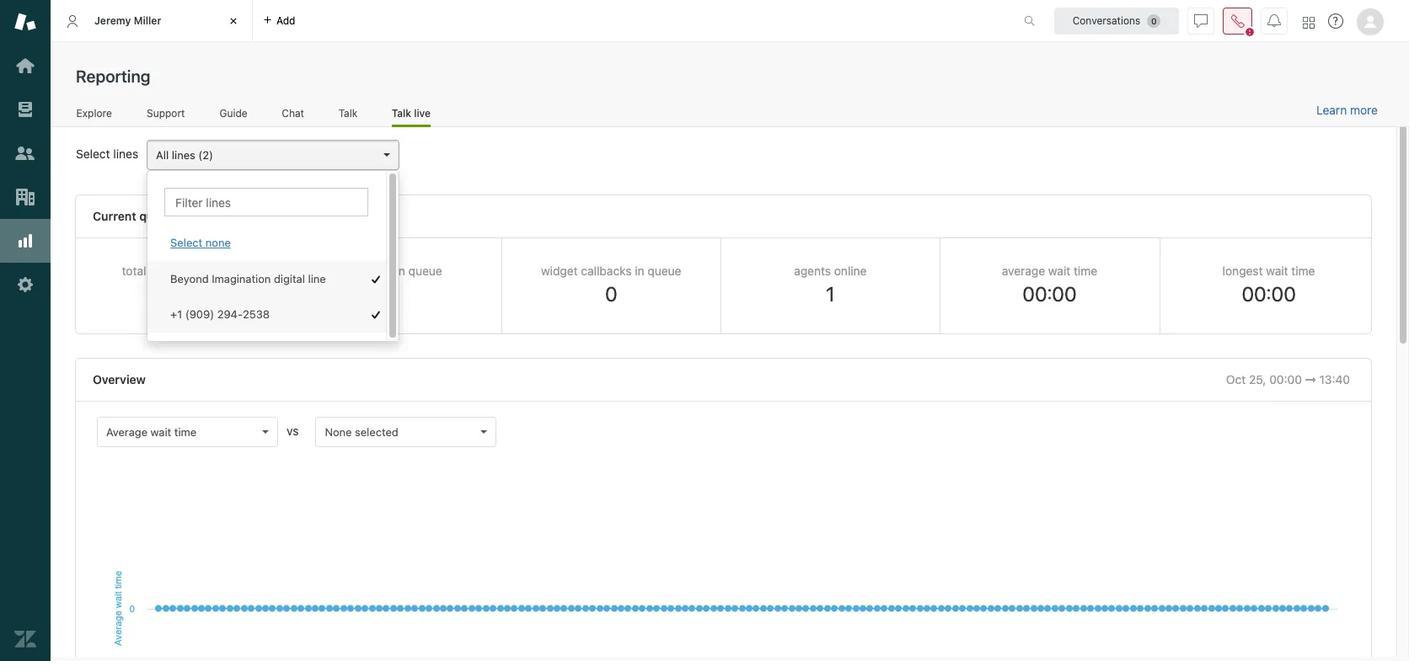 Task type: describe. For each thing, give the bounding box(es) containing it.
learn more link
[[1316, 103, 1378, 118]]

notifications image
[[1268, 14, 1281, 27]]

learn
[[1316, 103, 1347, 117]]

guide
[[220, 107, 247, 119]]

conversations
[[1073, 14, 1141, 27]]

jeremy miller
[[94, 14, 161, 27]]

learn more
[[1316, 103, 1378, 117]]

get help image
[[1328, 13, 1343, 29]]

more
[[1350, 103, 1378, 117]]

jeremy
[[94, 14, 131, 27]]

organizations image
[[14, 186, 36, 208]]

talk link
[[338, 107, 358, 125]]

talk live link
[[392, 107, 431, 127]]

add button
[[253, 0, 306, 41]]

live
[[414, 107, 431, 119]]

explore
[[76, 107, 112, 119]]

add
[[276, 14, 295, 27]]

zendesk image
[[14, 629, 36, 651]]

zendesk products image
[[1303, 16, 1315, 28]]

guide link
[[219, 107, 248, 125]]

tabs tab list
[[51, 0, 1006, 42]]

conversations button
[[1054, 7, 1179, 34]]

talk live
[[392, 107, 431, 119]]

get started image
[[14, 55, 36, 77]]



Task type: locate. For each thing, give the bounding box(es) containing it.
main element
[[0, 0, 51, 662]]

reporting
[[76, 67, 150, 86]]

support link
[[146, 107, 185, 125]]

views image
[[14, 99, 36, 121]]

talk for talk
[[339, 107, 358, 119]]

1 horizontal spatial talk
[[392, 107, 411, 119]]

jeremy miller tab
[[51, 0, 253, 42]]

customers image
[[14, 142, 36, 164]]

zendesk support image
[[14, 11, 36, 33]]

chat
[[282, 107, 304, 119]]

admin image
[[14, 274, 36, 296]]

1 talk from the left
[[339, 107, 358, 119]]

support
[[147, 107, 185, 119]]

talk inside "link"
[[392, 107, 411, 119]]

0 horizontal spatial talk
[[339, 107, 358, 119]]

miller
[[134, 14, 161, 27]]

button displays agent's chat status as invisible. image
[[1194, 14, 1208, 27]]

talk
[[339, 107, 358, 119], [392, 107, 411, 119]]

2 talk from the left
[[392, 107, 411, 119]]

talk for talk live
[[392, 107, 411, 119]]

talk right chat
[[339, 107, 358, 119]]

close image
[[225, 13, 242, 29]]

chat link
[[281, 107, 304, 125]]

explore link
[[76, 107, 112, 125]]

reporting image
[[14, 230, 36, 252]]

talk left live
[[392, 107, 411, 119]]



Task type: vqa. For each thing, say whether or not it's contained in the screenshot.
viewed
no



